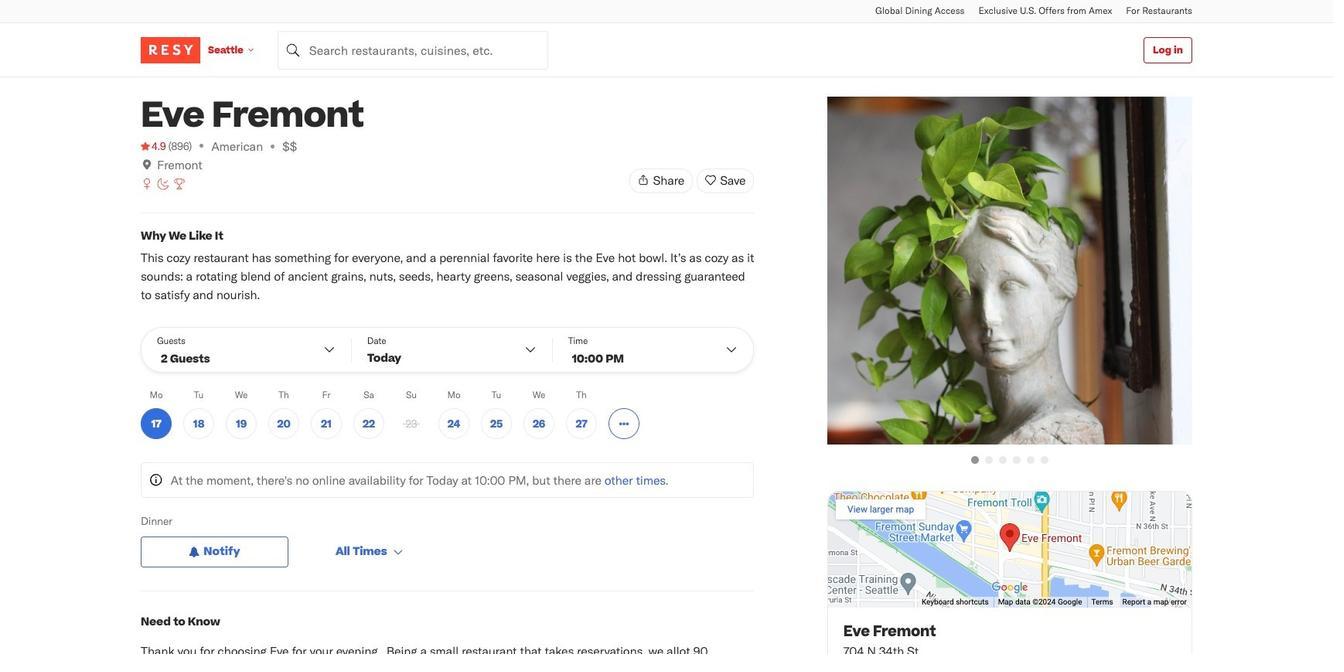 Task type: describe. For each thing, give the bounding box(es) containing it.
Search restaurants, cuisines, etc. text field
[[277, 31, 548, 69]]



Task type: locate. For each thing, give the bounding box(es) containing it.
None field
[[277, 31, 548, 69]]

4.9 out of 5 stars image
[[141, 138, 166, 154]]



Task type: vqa. For each thing, say whether or not it's contained in the screenshot.
4.9 OUT OF 5 STARS "image"
yes



